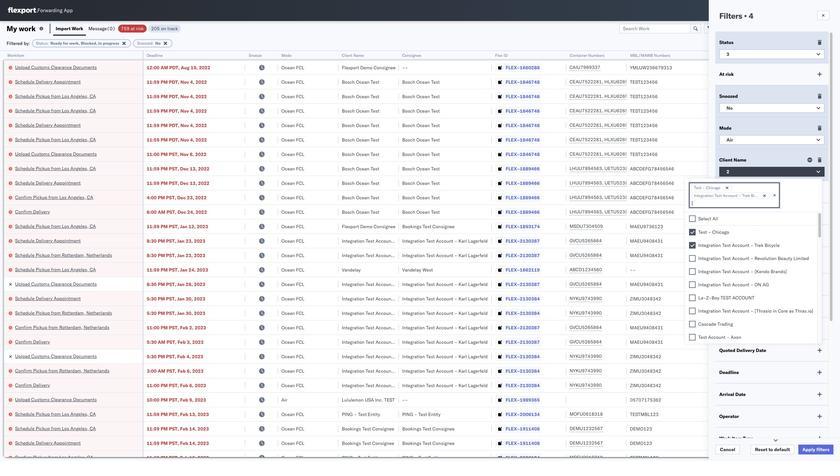 Task type: vqa. For each thing, say whether or not it's contained in the screenshot.
21 to the middle
no



Task type: locate. For each thing, give the bounding box(es) containing it.
ca for confirm pickup from los angeles, ca button corresponding to 11:59 pm pst, feb 16, 2023
[[87, 454, 93, 460]]

2023 down 10:00 pm pst, feb 9, 2023
[[198, 411, 209, 417]]

2023 up 11:00 pm pst, feb 6, 2023
[[192, 368, 204, 374]]

1 vertical spatial no
[[727, 105, 733, 111]]

integration test account - trek bicycle down final port
[[699, 242, 780, 248]]

choi for maeu9408431
[[767, 238, 777, 244]]

assignment
[[780, 440, 804, 446]]

from for eighth schedule pickup from los angeles, ca button from the bottom
[[51, 93, 61, 99]]

3 flex- from the top
[[506, 93, 520, 99]]

8 schedule pickup from los angeles, ca from the top
[[15, 425, 96, 431]]

select all
[[699, 216, 719, 222]]

13, up 4:00 pm pst, dec 23, 2022
[[190, 180, 197, 186]]

destination up assignment on the right of page
[[792, 426, 816, 432]]

flex-2130387 for schedule delivery appointment
[[506, 238, 540, 244]]

test - chicago up select all
[[695, 185, 721, 190]]

0 vertical spatial flexport demo consignee
[[342, 65, 396, 70]]

1 vertical spatial 8:30
[[147, 252, 157, 258]]

0 vertical spatial flex-2006134
[[506, 411, 540, 417]]

0 vertical spatial destination
[[792, 267, 816, 273]]

0 vertical spatial schedule pickup from rotterdam, netherlands link
[[15, 252, 112, 258]]

schedule pickup from los angeles, ca link
[[15, 93, 96, 99], [15, 107, 96, 114], [15, 136, 96, 143], [15, 165, 96, 172], [15, 223, 96, 229], [15, 266, 96, 273], [15, 411, 96, 417], [15, 425, 96, 432]]

None checkbox
[[690, 229, 696, 235], [690, 268, 696, 275], [690, 281, 696, 288], [690, 295, 696, 301], [690, 229, 696, 235], [690, 268, 696, 275], [690, 281, 696, 288], [690, 295, 696, 301]]

1 horizontal spatial test
[[721, 295, 732, 301]]

1 vertical spatial 8:30 pm pst, jan 23, 2023
[[147, 252, 205, 258]]

1 flexport from the top
[[342, 65, 359, 70]]

11:59 pm pst, feb 14, 2023 down "11:59 pm pst, feb 13, 2023"
[[147, 426, 209, 432]]

1 mofu0618318 from the top
[[570, 411, 603, 417]]

from
[[51, 93, 61, 99], [51, 108, 61, 113], [51, 136, 61, 142], [51, 165, 61, 171], [48, 194, 58, 200], [51, 223, 61, 229], [51, 252, 61, 258], [51, 266, 61, 272], [51, 310, 61, 316], [48, 324, 58, 330], [48, 368, 58, 374], [51, 411, 61, 417], [51, 425, 61, 431], [48, 454, 58, 460]]

1660288
[[520, 65, 540, 70]]

4 schedule delivery appointment from the top
[[15, 238, 81, 244]]

1 vertical spatial 5:30 pm pst, jan 30, 2023
[[147, 310, 205, 316]]

2022 for the schedule delivery appointment button associated with 11:59 pm pdt, nov 4, 2022
[[196, 122, 207, 128]]

am right 12:00
[[161, 65, 168, 70]]

0 vertical spatial 23,
[[187, 195, 194, 200]]

13 ocean fcl from the top
[[282, 238, 305, 244]]

2 vertical spatial confirm delivery button
[[15, 382, 50, 389]]

snoozed for snoozed
[[720, 93, 738, 99]]

from for 8:30 pm pst, jan 23, 2023's schedule pickup from rotterdam, netherlands button
[[51, 252, 61, 258]]

0 horizontal spatial snoozed
[[137, 41, 153, 45]]

11:59 pm pst, dec 13, 2022 up 4:00 pm pst, dec 23, 2022
[[147, 180, 210, 186]]

from for confirm pickup from los angeles, ca button corresponding to 11:59 pm pst, feb 16, 2023
[[48, 454, 58, 460]]

8 schedule pickup from los angeles, ca link from the top
[[15, 425, 96, 432]]

1 flex-1846748 from the top
[[506, 79, 540, 85]]

pst, up 5:30 pm pst, feb 4, 2023
[[167, 339, 177, 345]]

23 ocean fcl from the top
[[282, 382, 305, 388]]

choi up revolution
[[767, 238, 777, 244]]

(0)
[[107, 25, 115, 31]]

1 horizontal spatial vandelay
[[403, 267, 422, 273]]

1 vertical spatial schedule pickup from rotterdam, netherlands button
[[15, 310, 112, 317]]

1 maeu9408431 from the top
[[630, 238, 664, 244]]

pickup for seventh schedule pickup from los angeles, ca button from the bottom of the page
[[36, 108, 50, 113]]

6, up 11:00 pm pst, feb 6, 2023
[[187, 368, 191, 374]]

uetu5238478
[[605, 166, 637, 171], [605, 180, 637, 186], [605, 194, 637, 200], [605, 209, 637, 215]]

schedule pickup from rotterdam, netherlands link for 8:30
[[15, 252, 112, 258]]

1 vertical spatial choi
[[767, 267, 777, 273]]

schedule for eighth schedule pickup from los angeles, ca button
[[15, 425, 35, 431]]

pst, up 5:30 am pst, feb 3, 2023
[[169, 325, 179, 331]]

9 resize handle column header from the left
[[736, 51, 743, 461]]

omkar for upload customs clearance documents
[[747, 65, 761, 70]]

2 resize handle column header from the left
[[238, 51, 246, 461]]

quoted delivery date
[[720, 347, 767, 353]]

resize handle column header
[[135, 51, 143, 461], [238, 51, 246, 461], [270, 51, 278, 461], [331, 51, 339, 461], [391, 51, 399, 461], [484, 51, 492, 461], [559, 51, 567, 461], [619, 51, 627, 461], [736, 51, 743, 461], [796, 51, 804, 461], [824, 51, 832, 461]]

confirm delivery link for 5:30
[[15, 338, 50, 345]]

chicago up all on the right top
[[707, 185, 721, 190]]

quoted
[[720, 347, 736, 353]]

2023 right 12,
[[197, 223, 208, 229]]

delivery for 8:30 pm pst, jan 23, 2023
[[36, 238, 53, 244]]

container numbers button
[[567, 52, 621, 58]]

caiu7969337
[[570, 64, 601, 70]]

2 uetu5238478 from the top
[[605, 180, 637, 186]]

schedule delivery appointment for 5:30 pm pst, jan 30, 2023
[[15, 295, 81, 301]]

lhuu7894563, uetu5238478
[[570, 166, 637, 171], [570, 180, 637, 186], [570, 194, 637, 200], [570, 209, 637, 215]]

1 horizontal spatial trek
[[755, 242, 764, 248]]

3 schedule pickup from los angeles, ca from the top
[[15, 136, 96, 142]]

ag
[[763, 282, 769, 288]]

1 vertical spatial --
[[630, 267, 636, 273]]

am for 3:00
[[158, 368, 165, 374]]

1 14, from the top
[[189, 426, 197, 432]]

7 fcl from the top
[[296, 151, 305, 157]]

5:30 pm pst, jan 30, 2023 up 11:00 pm pst, feb 2, 2023
[[147, 310, 205, 316]]

integration test account - [kendo brands]
[[699, 269, 787, 275]]

pst, down 5:30 pm pst, feb 4, 2023
[[167, 368, 177, 374]]

consignee inside the consignee button
[[403, 53, 421, 58]]

0 horizontal spatial trek
[[743, 193, 750, 198]]

inc.
[[375, 397, 383, 403]]

1 vertical spatial 24,
[[189, 267, 196, 273]]

mbl/mawb
[[630, 53, 653, 58]]

5:30 down 8:30 pm pst, jan 28, 2023
[[147, 296, 157, 302]]

11:00 for 11:00 pm pst, feb 6, 2023
[[147, 382, 160, 388]]

in
[[98, 41, 102, 45]]

5:30 up 11:00 pm pst, feb 2, 2023
[[147, 310, 157, 316]]

filtered by:
[[7, 40, 30, 46]]

1 vertical spatial date
[[736, 391, 746, 397]]

0 vertical spatial 5:30 pm pst, jan 30, 2023
[[147, 296, 205, 302]]

as
[[790, 308, 794, 314]]

savant up no button
[[762, 79, 776, 85]]

5 clearance from the top
[[51, 397, 72, 402]]

11:59 pm pst, dec 13, 2022 down 11:00 pm pst, nov 8, 2022
[[147, 166, 210, 172]]

4 flex-1846748 from the top
[[506, 122, 540, 128]]

21 ocean fcl from the top
[[282, 354, 305, 359]]

jan
[[180, 223, 188, 229], [177, 238, 185, 244], [177, 252, 185, 258], [180, 267, 188, 273], [177, 281, 185, 287], [177, 296, 185, 302], [177, 310, 185, 316]]

1 vertical spatial bicycle
[[765, 242, 780, 248]]

6, up 9,
[[189, 382, 194, 388]]

schedule delivery appointment button for 8:30 pm pst, jan 23, 2023
[[15, 237, 81, 244]]

schedule pickup from rotterdam, netherlands link
[[15, 252, 112, 258], [15, 310, 112, 316]]

1 horizontal spatial :
[[153, 41, 154, 45]]

maeu9408431 for confirm delivery
[[630, 339, 664, 345]]

schedule delivery appointment for 11:59 pm pdt, nov 4, 2022
[[15, 122, 81, 128]]

jaehyung down integration test account - revolution beauty limited
[[747, 267, 766, 273]]

savant for upload customs clearance documents
[[762, 65, 776, 70]]

1 vertical spatial confirm delivery link
[[15, 338, 50, 345]]

lhuu7894563,
[[570, 166, 604, 171], [570, 180, 604, 186], [570, 194, 604, 200], [570, 209, 604, 215]]

integration test account - trek bicycle
[[695, 193, 764, 198], [699, 242, 780, 248]]

confirm pickup from rotterdam, netherlands button
[[15, 324, 110, 331], [15, 367, 110, 375]]

11:59 for 5th schedule pickup from los angeles, ca button from the bottom
[[147, 166, 160, 172]]

5:30 pm pst, jan 30, 2023 down 8:30 pm pst, jan 28, 2023
[[147, 296, 205, 302]]

--
[[403, 65, 408, 70], [630, 267, 636, 273], [403, 397, 408, 403]]

client inside the client name button
[[342, 53, 353, 58]]

2 flex-2130384 from the top
[[506, 310, 540, 316]]

23 flex- from the top
[[506, 382, 520, 388]]

2 confirm delivery button from the top
[[15, 338, 50, 346]]

customs for 10:00 pm pst, feb 9, 2023
[[31, 397, 50, 402]]

11:59 pm pst, feb 14, 2023 up 11:59 pm pst, feb 16, 2023
[[147, 440, 209, 446]]

no
[[155, 41, 161, 45], [727, 105, 733, 111]]

demo for bookings
[[360, 223, 373, 229]]

1 1889466 from the top
[[520, 166, 540, 172]]

schedule delivery appointment button for 11:59 pm pst, dec 13, 2022
[[15, 179, 81, 187]]

1 vertical spatial 6,
[[189, 382, 194, 388]]

0 vertical spatial air
[[727, 137, 734, 143]]

4 fcl from the top
[[296, 108, 305, 114]]

dec up 11:59 pm pst, jan 12, 2023
[[178, 209, 186, 215]]

ca for eighth schedule pickup from los angeles, ca button
[[90, 425, 96, 431]]

13, down 8,
[[190, 166, 197, 172]]

integration test account - revolution beauty limited
[[699, 255, 810, 261]]

la-
[[699, 295, 707, 301]]

port for final port
[[732, 233, 741, 239]]

0 vertical spatial upload customs clearance documents button
[[15, 64, 97, 71]]

2 flex-2006134 from the top
[[506, 455, 540, 461]]

ping
[[342, 411, 353, 417], [403, 411, 413, 417], [342, 455, 353, 461], [403, 455, 413, 461]]

1 vertical spatial jaehyung choi - test destination agent
[[747, 426, 830, 432]]

11:59 for eighth schedule pickup from los angeles, ca button from the bottom
[[147, 93, 160, 99]]

1 11:59 pm pdt, nov 4, 2022 from the top
[[147, 79, 207, 85]]

container numbers
[[570, 53, 605, 58]]

0 vertical spatial confirm pickup from rotterdam, netherlands link
[[15, 324, 110, 331]]

vessel name
[[720, 325, 748, 331]]

1 lhuu7894563, from the top
[[570, 166, 604, 171]]

snoozed for snoozed : no
[[137, 41, 153, 45]]

2 schedule pickup from los angeles, ca from the top
[[15, 108, 96, 113]]

numbers
[[589, 53, 605, 58], [654, 53, 671, 58]]

schedule for the schedule delivery appointment button corresponding to 8:30 pm pst, jan 23, 2023
[[15, 238, 35, 244]]

work up cancel button
[[720, 435, 731, 441]]

flex-2006134
[[506, 411, 540, 417], [506, 455, 540, 461]]

3 8:30 from the top
[[147, 281, 157, 287]]

feb left 16,
[[180, 455, 188, 461]]

1 vertical spatial integration test account - trek bicycle
[[699, 242, 780, 248]]

1 horizontal spatial client
[[720, 157, 733, 163]]

west
[[423, 267, 433, 273]]

omkar savant down the 3 button
[[747, 65, 776, 70]]

0 vertical spatial schedule pickup from rotterdam, netherlands button
[[15, 252, 112, 259]]

1 2130387 from the top
[[520, 238, 540, 244]]

at
[[720, 71, 725, 77]]

2 vandelay from the left
[[403, 267, 422, 273]]

appointment for 5:30 pm pst, jan 30, 2023
[[54, 295, 81, 301]]

test right boy
[[721, 295, 732, 301]]

schedule pickup from los angeles, ca button
[[15, 93, 96, 100], [15, 107, 96, 114], [15, 136, 96, 143], [15, 165, 96, 172], [15, 223, 96, 230], [15, 266, 96, 273], [15, 411, 96, 418], [15, 425, 96, 432]]

3 upload customs clearance documents button from the top
[[15, 396, 97, 403]]

1 vertical spatial flex-1911408
[[506, 440, 540, 446]]

snoozed down 205
[[137, 41, 153, 45]]

1 jaehyung choi - test destination agent from the top
[[747, 267, 830, 273]]

0 vertical spatial agent
[[806, 238, 818, 244]]

thras.io]
[[796, 308, 814, 314]]

no inside button
[[727, 105, 733, 111]]

23, down 12,
[[186, 238, 193, 244]]

3 schedule pickup from los angeles, ca link from the top
[[15, 136, 96, 143]]

demo
[[360, 65, 373, 70], [360, 223, 373, 229]]

agent for --
[[817, 267, 830, 273]]

list box
[[686, 212, 818, 461]]

confirm delivery for 6:00 am pst, dec 24, 2022
[[15, 209, 50, 215]]

3 maeu9408431 from the top
[[630, 281, 664, 287]]

2022 for seventh schedule pickup from los angeles, ca button from the bottom of the page
[[196, 108, 207, 114]]

Search Work text field
[[620, 23, 691, 33]]

9 schedule from the top
[[15, 238, 35, 244]]

1 vertical spatial chicago
[[713, 229, 730, 235]]

(firms
[[740, 255, 757, 261]]

testmbl123 for 11:59 pm pst, feb 13, 2023
[[630, 411, 659, 417]]

work
[[72, 25, 83, 31], [720, 435, 731, 441]]

1 11:59 from the top
[[147, 79, 160, 85]]

1 vertical spatial arrival
[[720, 391, 735, 397]]

1 vertical spatial 2006134
[[520, 455, 540, 461]]

2023
[[197, 223, 208, 229], [194, 238, 205, 244], [194, 252, 205, 258], [197, 267, 208, 273], [194, 281, 205, 287], [194, 296, 205, 302], [194, 310, 205, 316], [195, 325, 206, 331], [192, 339, 204, 345], [192, 354, 203, 359], [192, 368, 204, 374], [195, 382, 206, 388], [195, 397, 206, 403], [198, 411, 209, 417], [198, 426, 209, 432], [198, 440, 209, 446], [198, 455, 209, 461]]

jaehyung choi - test origin agent
[[747, 238, 818, 244]]

11:59 for 5th schedule pickup from los angeles, ca button from the top
[[147, 223, 160, 229]]

None checkbox
[[690, 215, 696, 222], [690, 242, 696, 249], [690, 255, 696, 262], [690, 308, 696, 314], [690, 321, 696, 327], [690, 334, 696, 341], [690, 215, 696, 222], [690, 242, 696, 249], [690, 255, 696, 262], [690, 308, 696, 314], [690, 321, 696, 327], [690, 334, 696, 341]]

11:59 for the schedule delivery appointment button for 11:59 pm pst, feb 14, 2023
[[147, 440, 160, 446]]

jan left 12,
[[180, 223, 188, 229]]

205 on track
[[151, 25, 178, 31]]

4 hlxu6269489, from the top
[[605, 122, 638, 128]]

appointment for 11:59 pm pst, dec 13, 2022
[[54, 180, 81, 186]]

trek up integration test account - revolution beauty limited
[[755, 242, 764, 248]]

1 vertical spatial schedule pickup from rotterdam, netherlands link
[[15, 310, 112, 316]]

file exception button
[[718, 23, 763, 33], [718, 23, 763, 33]]

beauty
[[778, 255, 793, 261]]

None text field
[[692, 201, 699, 206]]

0 vertical spatial 11:00
[[147, 151, 160, 157]]

test
[[747, 440, 755, 446]]

hlxu8034992
[[640, 79, 672, 85], [640, 93, 672, 99], [640, 108, 672, 114], [640, 122, 672, 128], [640, 137, 672, 143], [640, 151, 672, 157]]

1 vertical spatial demo
[[360, 223, 373, 229]]

bicycle right departure
[[751, 193, 764, 198]]

3 choi from the top
[[767, 426, 777, 432]]

0 vertical spatial no
[[155, 41, 161, 45]]

dec up 4:00 pm pst, dec 23, 2022
[[180, 180, 189, 186]]

1 vertical spatial confirm pickup from los angeles, ca button
[[15, 454, 93, 461]]

choi for demo123
[[767, 426, 777, 432]]

2130387 for schedule delivery appointment
[[520, 238, 540, 244]]

at
[[131, 25, 135, 31]]

14 fcl from the top
[[296, 252, 305, 258]]

1 horizontal spatial risk
[[726, 71, 734, 77]]

0 vertical spatial deadline
[[147, 53, 163, 58]]

3 savant from the top
[[762, 108, 776, 114]]

1 vertical spatial 14,
[[189, 440, 197, 446]]

schedule delivery appointment for 11:59 pm pst, feb 14, 2023
[[15, 440, 81, 446]]

4 confirm from the top
[[15, 339, 32, 345]]

2 appointment from the top
[[54, 122, 81, 128]]

4 11:59 from the top
[[147, 122, 160, 128]]

2 vertical spatial 8:30
[[147, 281, 157, 287]]

1 horizontal spatial numbers
[[654, 53, 671, 58]]

dec down 11:00 pm pst, nov 8, 2022
[[180, 166, 189, 172]]

carrier name
[[720, 281, 749, 287]]

appointment for 11:59 pm pst, feb 14, 2023
[[54, 440, 81, 446]]

schedule pickup from los angeles, ca link for eighth schedule pickup from los angeles, ca button
[[15, 425, 96, 432]]

1 horizontal spatial status
[[720, 39, 734, 45]]

work item type
[[720, 435, 754, 441]]

5:30 up 3:00
[[147, 354, 157, 359]]

omkar savant up no button
[[747, 79, 776, 85]]

0 vertical spatial testmbl123
[[630, 411, 659, 417]]

deadline up 12:00
[[147, 53, 163, 58]]

pst, up 6:00 am pst, dec 24, 2022 at left top
[[166, 195, 176, 200]]

0 horizontal spatial status
[[36, 41, 48, 45]]

bicycle
[[751, 193, 764, 198], [765, 242, 780, 248]]

test - chicago down all on the right top
[[699, 229, 730, 235]]

2 11:59 pm pst, feb 14, 2023 from the top
[[147, 440, 209, 446]]

3 hlxu6269489, from the top
[[605, 108, 638, 114]]

flex-2006134 for 11:59 pm pst, feb 16, 2023
[[506, 455, 540, 461]]

4 upload from the top
[[15, 353, 30, 359]]

schedule delivery appointment for 11:59 pm pst, dec 13, 2022
[[15, 180, 81, 186]]

bosch ocean test
[[342, 79, 380, 85], [403, 79, 440, 85], [342, 93, 380, 99], [403, 93, 440, 99], [342, 108, 380, 114], [403, 108, 440, 114], [342, 122, 380, 128], [403, 122, 440, 128], [342, 137, 380, 143], [403, 137, 440, 143], [342, 151, 380, 157], [403, 151, 440, 157], [342, 166, 380, 172], [403, 166, 440, 172], [342, 180, 380, 186], [403, 180, 440, 186], [342, 195, 380, 200], [403, 195, 440, 200], [342, 209, 380, 215], [403, 209, 440, 215]]

air inside button
[[727, 137, 734, 143]]

11:59 pm pst, dec 13, 2022
[[147, 166, 210, 172], [147, 180, 210, 186]]

test123456 for 11:00 pm pst, nov 8, 2022's upload customs clearance documents button
[[630, 151, 658, 157]]

2 vertical spatial confirm delivery link
[[15, 382, 50, 388]]

2 numbers from the left
[[654, 53, 671, 58]]

6 schedule delivery appointment button from the top
[[15, 440, 81, 447]]

14, for jaehyung choi - test destination agent
[[189, 426, 197, 432]]

28 flex- from the top
[[506, 455, 520, 461]]

19 flex- from the top
[[506, 325, 520, 331]]

-- for flex-1660288
[[403, 65, 408, 70]]

ymluw236679313
[[630, 65, 673, 70]]

0 vertical spatial 24,
[[187, 209, 195, 215]]

0 vertical spatial date
[[756, 347, 767, 353]]

0 horizontal spatial test
[[384, 397, 395, 403]]

26 fcl from the top
[[296, 440, 305, 446]]

1 horizontal spatial air
[[727, 137, 734, 143]]

jan up 11:59 pm pst, jan 24, 2023
[[177, 252, 185, 258]]

8:30 pm pst, jan 23, 2023 up 11:59 pm pst, jan 24, 2023
[[147, 252, 205, 258]]

choi down revolution
[[767, 267, 777, 273]]

1 demo123 from the top
[[630, 426, 653, 432]]

25 flex- from the top
[[506, 411, 520, 417]]

1 vertical spatial confirm pickup from rotterdam, netherlands link
[[15, 367, 110, 374]]

4 5:30 from the top
[[147, 354, 157, 359]]

0 horizontal spatial date
[[736, 391, 746, 397]]

schedule pickup from los angeles, ca link for seventh schedule pickup from los angeles, ca button from the bottom of the page
[[15, 107, 96, 114]]

6 hlxu6269489, from the top
[[605, 151, 638, 157]]

wi
[[763, 440, 767, 446]]

2 2006134 from the top
[[520, 455, 540, 461]]

10 ocean fcl from the top
[[282, 195, 305, 200]]

2 mofu0618318 from the top
[[570, 455, 603, 460]]

0 horizontal spatial vandelay
[[342, 267, 361, 273]]

2 omkar from the top
[[747, 79, 761, 85]]

deadline inside button
[[147, 53, 163, 58]]

work right "import"
[[72, 25, 83, 31]]

11:59 pm pst, jan 24, 2023
[[147, 267, 208, 273]]

account
[[733, 295, 755, 301]]

pickup for schedule pickup from rotterdam, netherlands button associated with 5:30 pm pst, jan 30, 2023
[[36, 310, 50, 316]]

1662119
[[520, 267, 540, 273]]

clearance for 12:00 am pdt, aug 19, 2022
[[51, 64, 72, 70]]

nov
[[181, 79, 189, 85], [181, 93, 189, 99], [181, 108, 189, 114], [181, 122, 189, 128], [181, 137, 189, 143], [180, 151, 189, 157]]

1 confirm delivery button from the top
[[15, 208, 50, 216]]

maeu9408431 for schedule delivery appointment
[[630, 238, 664, 244]]

axon
[[731, 334, 742, 340]]

4 schedule delivery appointment button from the top
[[15, 237, 81, 244]]

delivery for 11:59 pm pst, dec 13, 2022
[[36, 180, 53, 186]]

3 2130387 from the top
[[520, 281, 540, 287]]

2023 down 12,
[[194, 238, 205, 244]]

5 flex-2130387 from the top
[[506, 339, 540, 345]]

2 vertical spatial 23,
[[186, 252, 193, 258]]

1 vertical spatial trek
[[755, 242, 764, 248]]

8 ocean fcl from the top
[[282, 166, 305, 172]]

0 vertical spatial 6,
[[187, 368, 191, 374]]

: left the ready
[[48, 41, 49, 45]]

trek right departure
[[743, 193, 750, 198]]

brands]
[[771, 269, 787, 275]]

2 vertical spatial savant
[[762, 108, 776, 114]]

4 abcdefg78456546 from the top
[[630, 209, 675, 215]]

2023 right 16,
[[198, 455, 209, 461]]

0 vertical spatial omkar
[[747, 65, 761, 70]]

1 vertical spatial 30,
[[186, 310, 193, 316]]

2022 for 6:00 am pst, dec 24, 2022's the confirm delivery button
[[196, 209, 207, 215]]

jaehyung choi - test destination agent down beauty
[[747, 267, 830, 273]]

: down 205
[[153, 41, 154, 45]]

flexport. image
[[8, 7, 37, 14]]

schedule for the schedule delivery appointment button for 11:59 pm pst, feb 14, 2023
[[15, 440, 35, 446]]

5 flex-2130384 from the top
[[506, 382, 540, 388]]

1 vertical spatial upload customs clearance documents button
[[15, 151, 97, 158]]

ocean
[[282, 65, 295, 70], [282, 79, 295, 85], [356, 79, 370, 85], [417, 79, 430, 85], [282, 93, 295, 99], [356, 93, 370, 99], [417, 93, 430, 99], [282, 108, 295, 114], [356, 108, 370, 114], [417, 108, 430, 114], [282, 122, 295, 128], [356, 122, 370, 128], [417, 122, 430, 128], [282, 137, 295, 143], [356, 137, 370, 143], [417, 137, 430, 143], [282, 151, 295, 157], [356, 151, 370, 157], [417, 151, 430, 157], [282, 166, 295, 172], [356, 166, 370, 172], [417, 166, 430, 172], [282, 180, 295, 186], [356, 180, 370, 186], [417, 180, 430, 186], [282, 195, 295, 200], [356, 195, 370, 200], [417, 195, 430, 200], [282, 209, 295, 215], [356, 209, 370, 215], [417, 209, 430, 215], [282, 223, 295, 229], [282, 238, 295, 244], [282, 252, 295, 258], [282, 267, 295, 273], [282, 281, 295, 287], [282, 296, 295, 302], [282, 310, 295, 316], [282, 325, 295, 331], [282, 339, 295, 345], [282, 354, 295, 359], [282, 368, 295, 374], [282, 382, 295, 388], [282, 411, 295, 417], [282, 426, 295, 432], [282, 440, 295, 446], [282, 455, 295, 461]]

jan up 28,
[[180, 267, 188, 273]]

0 vertical spatial test
[[721, 295, 732, 301]]

0 vertical spatial flex-1911408
[[506, 426, 540, 432]]

0 vertical spatial arrival
[[720, 211, 735, 217]]

choi for --
[[767, 267, 777, 273]]

1 vertical spatial risk
[[726, 71, 734, 77]]

0 vertical spatial mode
[[282, 53, 292, 58]]

0 vertical spatial bicycle
[[751, 193, 764, 198]]

destination down limited
[[792, 267, 816, 273]]

pickup for 5th schedule pickup from los angeles, ca button from the top
[[36, 223, 50, 229]]

2022 for 5th schedule pickup from los angeles, ca button from the bottom
[[198, 166, 210, 172]]

8:30 down 6:00 on the left top
[[147, 238, 157, 244]]

14 schedule from the top
[[15, 411, 35, 417]]

client name inside button
[[342, 53, 364, 58]]

1 vertical spatial confirm pickup from rotterdam, netherlands button
[[15, 367, 110, 375]]

code)
[[720, 259, 736, 265]]

numbers up caiu7969337
[[589, 53, 605, 58]]

8 schedule from the top
[[15, 223, 35, 229]]

2 vertical spatial 13,
[[189, 411, 197, 417]]

destination
[[792, 267, 816, 273], [792, 426, 816, 432]]

2023 up 10:00 pm pst, feb 9, 2023
[[195, 382, 206, 388]]

3 11:59 pm pdt, nov 4, 2022 from the top
[[147, 108, 207, 114]]

24,
[[187, 209, 195, 215], [189, 267, 196, 273]]

30, up "2," in the left bottom of the page
[[186, 310, 193, 316]]

1911408 for jaehyung choi - test destination agent
[[520, 426, 540, 432]]

feb left 9,
[[180, 397, 188, 403]]

0 vertical spatial confirm pickup from rotterdam, netherlands button
[[15, 324, 110, 331]]

3
[[727, 51, 730, 57]]

bicycle up revolution
[[765, 242, 780, 248]]

jaehyung choi - test destination agent up assignment on the right of page
[[747, 426, 830, 432]]

1 confirm delivery from the top
[[15, 209, 50, 215]]

2 confirm pickup from los angeles, ca button from the top
[[15, 454, 93, 461]]

pickup for 6th schedule pickup from los angeles, ca button from the bottom
[[36, 136, 50, 142]]

16 flex- from the top
[[506, 281, 520, 287]]

flexport
[[342, 65, 359, 70], [342, 223, 359, 229]]

12 schedule from the top
[[15, 295, 35, 301]]

consignee
[[403, 53, 421, 58], [374, 65, 396, 70], [374, 223, 396, 229], [433, 223, 455, 229], [720, 303, 743, 309], [372, 426, 394, 432], [433, 426, 455, 432], [372, 440, 394, 446], [433, 440, 455, 446]]

-- for flex-1989365
[[403, 397, 408, 403]]

lhuu7894563, for schedule delivery appointment
[[570, 180, 604, 186]]

confirm pickup from rotterdam, netherlands link
[[15, 324, 110, 331], [15, 367, 110, 374]]

flex-1889466 button
[[496, 164, 541, 173], [496, 164, 541, 173], [496, 178, 541, 188], [496, 178, 541, 188], [496, 193, 541, 202], [496, 193, 541, 202], [496, 207, 541, 217], [496, 207, 541, 217]]

choi up team
[[767, 426, 777, 432]]

omkar savant up air button
[[747, 108, 776, 114]]

confirm pickup from los angeles, ca link
[[15, 194, 93, 200], [15, 454, 93, 461]]

am right 3:00
[[158, 368, 165, 374]]

0 vertical spatial 8:30 pm pst, jan 23, 2023
[[147, 238, 205, 244]]

abcd1234560
[[570, 267, 603, 273]]

24, up 28,
[[189, 267, 196, 273]]

all
[[713, 216, 719, 222]]

resize handle column header for container numbers
[[619, 51, 627, 461]]

30, down 28,
[[186, 296, 193, 302]]

resize handle column header for mode
[[331, 51, 339, 461]]

24, up 12,
[[187, 209, 195, 215]]

status up the 3
[[720, 39, 734, 45]]

schedule for the schedule delivery appointment button associated with 11:59 pm pdt, nov 4, 2022
[[15, 122, 35, 128]]

savant for schedule pickup from los angeles, ca
[[762, 108, 776, 114]]

flex-1889466
[[506, 166, 540, 172], [506, 180, 540, 186], [506, 195, 540, 200], [506, 209, 540, 215]]

1 vertical spatial 11:00
[[147, 325, 160, 331]]

cascade
[[699, 321, 717, 327]]

schedule pickup from los angeles, ca
[[15, 93, 96, 99], [15, 108, 96, 113], [15, 136, 96, 142], [15, 165, 96, 171], [15, 223, 96, 229], [15, 266, 96, 272], [15, 411, 96, 417], [15, 425, 96, 431]]

from for seventh schedule pickup from los angeles, ca button from the bottom of the page
[[51, 108, 61, 113]]

12:00 am pdt, aug 19, 2022
[[147, 65, 210, 70]]

test
[[721, 295, 732, 301], [384, 397, 395, 403]]

abcdefg78456546 for schedule pickup from los angeles, ca
[[630, 166, 675, 172]]

demo for -
[[360, 65, 373, 70]]

1889466 for schedule pickup from los angeles, ca
[[520, 166, 540, 172]]

24, for 2023
[[189, 267, 196, 273]]

1 vertical spatial flexport demo consignee
[[342, 223, 396, 229]]

upload customs clearance documents button
[[15, 64, 97, 71], [15, 151, 97, 158], [15, 396, 97, 403]]

maeu9408431
[[630, 238, 664, 244], [630, 252, 664, 258], [630, 281, 664, 287], [630, 325, 664, 331], [630, 339, 664, 345]]

1 vertical spatial destination
[[792, 426, 816, 432]]

1 confirm pickup from los angeles, ca link from the top
[[15, 194, 93, 200]]

2 vertical spatial omkar
[[747, 108, 761, 114]]

1 lhuu7894563, uetu5238478 from the top
[[570, 166, 637, 171]]

pst, down 8:30 pm pst, jan 28, 2023
[[166, 296, 176, 302]]

delivery for 5:30 pm pst, jan 30, 2023
[[36, 295, 53, 301]]

test right inc.
[[384, 397, 395, 403]]

choi
[[767, 238, 777, 244], [767, 267, 777, 273], [767, 426, 777, 432]]

5:30 up 5:30 pm pst, feb 4, 2023
[[147, 339, 157, 345]]

5 zimu3048342 from the top
[[630, 382, 662, 388]]

6 ceau7522281, hlxu6269489, hlxu8034992 from the top
[[570, 151, 672, 157]]

0 horizontal spatial numbers
[[589, 53, 605, 58]]

0 horizontal spatial deadline
[[147, 53, 163, 58]]

11 schedule from the top
[[15, 266, 35, 272]]

1 horizontal spatial deadline
[[720, 369, 739, 375]]

1 schedule pickup from rotterdam, netherlands link from the top
[[15, 252, 112, 258]]

resize handle column header for consignee
[[484, 51, 492, 461]]

flex-1889466 for confirm delivery
[[506, 209, 540, 215]]

select
[[699, 216, 712, 222]]

jan down 8:30 pm pst, jan 28, 2023
[[177, 296, 185, 302]]

savant
[[762, 65, 776, 70], [762, 79, 776, 85], [762, 108, 776, 114]]

gvcu5265864
[[570, 238, 602, 244], [570, 252, 602, 258], [570, 281, 602, 287], [570, 324, 602, 330], [570, 339, 602, 345]]

am up 5:30 pm pst, feb 4, 2023
[[158, 339, 165, 345]]

am for 5:30
[[158, 339, 165, 345]]

2 vertical spatial --
[[403, 397, 408, 403]]

schedule delivery appointment button for 11:59 pm pst, feb 14, 2023
[[15, 440, 81, 447]]

core
[[779, 308, 788, 314]]

11:00 pm pst, feb 6, 2023
[[147, 382, 206, 388]]

1 horizontal spatial client name
[[720, 157, 747, 163]]

1 flex- from the top
[[506, 65, 520, 70]]

snoozed down at risk
[[720, 93, 738, 99]]

resize handle column header for workitem
[[135, 51, 143, 461]]

0 vertical spatial confirm delivery link
[[15, 208, 50, 215]]

1 vertical spatial jaehyung
[[747, 267, 766, 273]]

3,
[[187, 339, 191, 345]]

11:00
[[147, 151, 160, 157], [147, 325, 160, 331], [147, 382, 160, 388]]

schedule pickup from rotterdam, netherlands button for 5:30 pm pst, jan 30, 2023
[[15, 310, 112, 317]]

port right departure
[[744, 189, 753, 195]]

1 vertical spatial 1911408
[[520, 440, 540, 446]]

flexport demo consignee for bookings
[[342, 223, 396, 229]]

port right final
[[732, 233, 741, 239]]

11 fcl from the top
[[296, 209, 305, 215]]

23, up 6:00 am pst, dec 24, 2022 at left top
[[187, 195, 194, 200]]

2023 right 3,
[[192, 339, 204, 345]]

14 flex- from the top
[[506, 252, 520, 258]]

2
[[727, 169, 730, 175]]

entity
[[368, 411, 380, 417], [429, 411, 441, 417], [368, 455, 380, 461], [429, 455, 441, 461]]

numbers up ymluw236679313
[[654, 53, 671, 58]]

operator down arrival date
[[720, 413, 740, 419]]

name inside button
[[354, 53, 364, 58]]

2 vertical spatial confirm delivery
[[15, 382, 50, 388]]

clearance for 10:00 pm pst, feb 9, 2023
[[51, 397, 72, 402]]

0 vertical spatial savant
[[762, 65, 776, 70]]

1 8:30 from the top
[[147, 238, 157, 244]]

pst, up 11:00 pm pst, feb 2, 2023
[[166, 310, 176, 316]]

consignee name
[[720, 303, 757, 309]]

4 1846748 from the top
[[520, 122, 540, 128]]

11:59 pm pst, dec 13, 2022 for schedule delivery appointment
[[147, 180, 210, 186]]

feb up 10:00 pm pst, feb 9, 2023
[[180, 382, 188, 388]]

2006134
[[520, 411, 540, 417], [520, 455, 540, 461]]

mbl/mawb numbers button
[[627, 52, 737, 58]]

14, up 16,
[[189, 440, 197, 446]]

demu1232567 for test 20 wi team assignment
[[570, 440, 603, 446]]

flex-1846748 for eighth schedule pickup from los angeles, ca button from the bottom
[[506, 93, 540, 99]]

1 vertical spatial confirm pickup from rotterdam, netherlands
[[15, 368, 110, 374]]

2023 right "2," in the left bottom of the page
[[195, 325, 206, 331]]

testmbl123
[[630, 411, 659, 417], [630, 455, 659, 461]]

8:30 pm pst, jan 23, 2023 down 11:59 pm pst, jan 12, 2023
[[147, 238, 205, 244]]

1 vertical spatial flexport
[[342, 223, 359, 229]]

documents for 12:00 am pdt, aug 19, 2022
[[73, 64, 97, 70]]



Task type: describe. For each thing, give the bounding box(es) containing it.
2 zimu3048342 from the top
[[630, 310, 662, 316]]

pdt, for seventh schedule pickup from los angeles, ca button from the bottom of the page schedule pickup from los angeles, ca link
[[169, 108, 179, 114]]

dec for confirm delivery
[[178, 209, 186, 215]]

11:59 pm pst, dec 13, 2022 for schedule pickup from los angeles, ca
[[147, 166, 210, 172]]

0 horizontal spatial no
[[155, 41, 161, 45]]

vandelay for vandelay
[[342, 267, 361, 273]]

20 flex- from the top
[[506, 339, 520, 345]]

4 ocean fcl from the top
[[282, 108, 305, 114]]

mbl/mawb numbers
[[630, 53, 671, 58]]

1 flex-2130384 from the top
[[506, 296, 540, 302]]

4 nyku9743990 from the top
[[570, 368, 602, 374]]

on
[[755, 282, 762, 288]]

forwarding
[[37, 7, 62, 14]]

1889466 for schedule delivery appointment
[[520, 180, 540, 186]]

2023 down "11:59 pm pst, feb 13, 2023"
[[198, 426, 209, 432]]

5 schedule pickup from los angeles, ca button from the top
[[15, 223, 96, 230]]

progress
[[103, 41, 119, 45]]

carrier
[[720, 281, 735, 287]]

no button
[[720, 103, 825, 113]]

resize handle column header for deadline
[[238, 51, 246, 461]]

18 ocean fcl from the top
[[282, 310, 305, 316]]

confirm pickup from los angeles, ca link for 4:00 pm pst, dec 23, 2022
[[15, 194, 93, 200]]

integration test account - on ag
[[699, 282, 769, 288]]

27 flex- from the top
[[506, 440, 520, 446]]

from for first 'confirm pickup from rotterdam, netherlands' "button" from the bottom of the page
[[48, 368, 58, 374]]

1 ceau7522281, hlxu6269489, hlxu8034992 from the top
[[570, 79, 672, 85]]

4 clearance from the top
[[51, 353, 72, 359]]

1 vertical spatial test - chicago
[[699, 229, 730, 235]]

11:59 pm pst, feb 14, 2023 for test
[[147, 440, 209, 446]]

forwarding app link
[[8, 7, 73, 14]]

4 2130384 from the top
[[520, 368, 540, 374]]

0 vertical spatial trek
[[743, 193, 750, 198]]

2 hlxu6269489, from the top
[[605, 93, 638, 99]]

4 schedule pickup from los angeles, ca button from the top
[[15, 165, 96, 172]]

feb up 3:00 am pst, feb 6, 2023
[[177, 354, 185, 359]]

5 fcl from the top
[[296, 122, 305, 128]]

3 schedule pickup from los angeles, ca button from the top
[[15, 136, 96, 143]]

9 fcl from the top
[[296, 180, 305, 186]]

6 ocean fcl from the top
[[282, 137, 305, 143]]

feb left 3,
[[178, 339, 186, 345]]

testmbl123 for 11:59 pm pst, feb 16, 2023
[[630, 455, 659, 461]]

schedule pickup from rotterdam, netherlands link for 5:30
[[15, 310, 112, 316]]

10 flex- from the top
[[506, 195, 520, 200]]

upload customs clearance documents for 10:00
[[15, 397, 97, 402]]

air button
[[720, 135, 825, 145]]

final
[[720, 233, 731, 239]]

11:00 pm pst, nov 8, 2022
[[147, 151, 207, 157]]

mode inside button
[[282, 53, 292, 58]]

uetu5238478 for confirm delivery
[[605, 209, 637, 215]]

2 gvcu5265864 from the top
[[570, 252, 602, 258]]

8 flex- from the top
[[506, 166, 520, 172]]

blocked,
[[81, 41, 97, 45]]

2023 right 28,
[[194, 281, 205, 287]]

2 hlxu8034992 from the top
[[640, 93, 672, 99]]

1 30, from the top
[[186, 296, 193, 302]]

22 ocean fcl from the top
[[282, 368, 305, 374]]

confirm pickup from los angeles, ca button for 4:00 pm pst, dec 23, 2022
[[15, 194, 93, 201]]

terminal
[[720, 255, 739, 261]]

rotterdam, for 8:30 pm pst, jan 23, 2023
[[62, 252, 85, 258]]

pst, up 11:59 pm pst, feb 16, 2023
[[169, 440, 179, 446]]

apply filters button
[[799, 445, 834, 455]]

departure
[[720, 189, 742, 195]]

demo123 for test 20 wi team assignment
[[630, 440, 653, 446]]

2022 for 11:59 pm pst, dec 13, 2022 the schedule delivery appointment button
[[198, 180, 210, 186]]

05707175362
[[630, 397, 662, 403]]

5 hlxu8034992 from the top
[[640, 137, 672, 143]]

terminal (firms code)
[[720, 255, 757, 265]]

lululemon usa inc. test
[[342, 397, 395, 403]]

1 vertical spatial client
[[720, 157, 733, 163]]

cascade trading
[[699, 321, 734, 327]]

flex id button
[[492, 52, 560, 58]]

batch action button
[[793, 23, 836, 33]]

ceau7522281, for 11:00 pm pst, nov 8, 2022's upload customs clearance documents button
[[570, 151, 604, 157]]

2023 right 9,
[[195, 397, 206, 403]]

test123456 for eighth schedule pickup from los angeles, ca button from the bottom
[[630, 93, 658, 99]]

4:00
[[147, 195, 157, 200]]

upload for 12:00 am pdt, aug 19, 2022
[[15, 64, 30, 70]]

test123456 for the schedule delivery appointment button associated with 11:59 pm pdt, nov 4, 2022
[[630, 122, 658, 128]]

13 flex- from the top
[[506, 238, 520, 244]]

2023 down 8:30 pm pst, jan 28, 2023
[[194, 296, 205, 302]]

pst, up 4:00 pm pst, dec 23, 2022
[[169, 180, 179, 186]]

appointment for 8:30 pm pst, jan 23, 2023
[[54, 238, 81, 244]]

documents for 11:00 pm pst, nov 8, 2022
[[73, 151, 97, 157]]

0 vertical spatial chicago
[[707, 185, 721, 190]]

1 confirm pickup from rotterdam, netherlands from the top
[[15, 324, 110, 330]]

upload customs clearance documents button for 11:00 pm pst, nov 8, 2022
[[15, 151, 97, 158]]

11 resize handle column header from the left
[[824, 51, 832, 461]]

20
[[756, 440, 762, 446]]

upload customs clearance documents for 11:00
[[15, 151, 97, 157]]

1 fcl from the top
[[296, 65, 305, 70]]

jaehyung choi - test destination agent for demo123
[[747, 426, 830, 432]]

pickup for confirm pickup from los angeles, ca button corresponding to 11:59 pm pst, feb 16, 2023
[[33, 454, 47, 460]]

2023 up 3:00 am pst, feb 6, 2023
[[192, 354, 203, 359]]

3 lhuu7894563, from the top
[[570, 194, 604, 200]]

1 horizontal spatial work
[[720, 435, 731, 441]]

1 vertical spatial deadline
[[720, 369, 739, 375]]

arrival port
[[720, 211, 745, 217]]

6 schedule pickup from los angeles, ca from the top
[[15, 266, 96, 272]]

3 lhuu7894563, uetu5238478 from the top
[[570, 194, 637, 200]]

pst, left 16,
[[169, 455, 179, 461]]

1893174
[[520, 223, 540, 229]]

upload for 10:00 pm pst, feb 9, 2023
[[15, 397, 30, 402]]

9 ocean fcl from the top
[[282, 180, 305, 186]]

2 schedule pickup from los angeles, ca button from the top
[[15, 107, 96, 114]]

2006134 for 11:59 pm pst, feb 16, 2023
[[520, 455, 540, 461]]

item
[[732, 435, 742, 441]]

7 confirm from the top
[[15, 454, 32, 460]]

2 button
[[720, 167, 825, 177]]

1 confirm pickup from rotterdam, netherlands button from the top
[[15, 324, 110, 331]]

18 fcl from the top
[[296, 310, 305, 316]]

feb down 10:00 pm pst, feb 9, 2023
[[180, 411, 188, 417]]

jaehyung for --
[[747, 267, 766, 273]]

1 horizontal spatial date
[[756, 347, 767, 353]]

forwarding app
[[37, 7, 73, 14]]

container
[[570, 53, 588, 58]]

upload customs clearance documents link for 12:00
[[15, 64, 97, 70]]

ready
[[50, 41, 62, 45]]

apply
[[803, 447, 816, 453]]

0 horizontal spatial risk
[[136, 25, 144, 31]]

2 confirm from the top
[[15, 209, 32, 215]]

schedule for 11:59 pm pst, dec 13, 2022 the schedule delivery appointment button
[[15, 180, 35, 186]]

flex-1889466 for schedule pickup from los angeles, ca
[[506, 166, 540, 172]]

3 hlxu8034992 from the top
[[640, 108, 672, 114]]

origin
[[792, 238, 805, 244]]

ca for confirm pickup from los angeles, ca button for 4:00 pm pst, dec 23, 2022
[[87, 194, 93, 200]]

delivery for 5:30 am pst, feb 3, 2023
[[33, 339, 50, 345]]

pst, down 10:00 pm pst, feb 9, 2023
[[169, 411, 179, 417]]

4
[[749, 11, 754, 21]]

1 schedule pickup from los angeles, ca button from the top
[[15, 93, 96, 100]]

flexport demo consignee for -
[[342, 65, 396, 70]]

track
[[167, 25, 178, 31]]

default
[[775, 447, 791, 453]]

feb down "11:59 pm pst, feb 13, 2023"
[[180, 426, 188, 432]]

filtered
[[7, 40, 23, 46]]

pst, down 11:00 pm pst, feb 6, 2023
[[169, 397, 179, 403]]

12:00
[[147, 65, 160, 70]]

3 1889466 from the top
[[520, 195, 540, 200]]

1989365
[[520, 397, 540, 403]]

dec for schedule pickup from los angeles, ca
[[180, 166, 189, 172]]

customs for 11:00 pm pst, nov 8, 2022
[[31, 151, 50, 157]]

3 resize handle column header from the left
[[270, 51, 278, 461]]

1 1846748 from the top
[[520, 79, 540, 85]]

ceau7522281, hlxu6269489, hlxu8034992 for the schedule delivery appointment button associated with 11:59 pm pdt, nov 4, 2022
[[570, 122, 672, 128]]

flexport for --
[[342, 65, 359, 70]]

file exception
[[728, 25, 759, 31]]

3 upload customs clearance documents from the top
[[15, 281, 97, 287]]

departure port
[[720, 189, 753, 195]]

3 uetu5238478 from the top
[[605, 194, 637, 200]]

pst, down 3:00 am pst, feb 6, 2023
[[169, 382, 179, 388]]

ceau7522281, hlxu6269489, hlxu8034992 for seventh schedule pickup from los angeles, ca button from the bottom of the page
[[570, 108, 672, 114]]

Search Shipments (/) text field
[[715, 6, 778, 15]]

1 ceau7522281, from the top
[[570, 79, 604, 85]]

status for status
[[720, 39, 734, 45]]

la-z-boy test account
[[699, 295, 755, 301]]

pst, down "11:59 pm pst, feb 13, 2023"
[[169, 426, 179, 432]]

4 upload customs clearance documents from the top
[[15, 353, 97, 359]]

6 schedule pickup from los angeles, ca button from the top
[[15, 266, 96, 273]]

6:00
[[147, 209, 157, 215]]

actions
[[808, 53, 821, 58]]

netherlands for 8:30
[[86, 252, 112, 258]]

cancel
[[721, 447, 736, 453]]

in
[[773, 308, 777, 314]]

import work
[[56, 25, 83, 31]]

file
[[728, 25, 736, 31]]

schedule delivery appointment link for 11:59 pm pst, dec 13, 2022
[[15, 179, 81, 186]]

2 flex-2130387 from the top
[[506, 252, 540, 258]]

pdt, for schedule pickup from los angeles, ca link for eighth schedule pickup from los angeles, ca button from the bottom
[[169, 93, 179, 99]]

[kendo
[[755, 269, 770, 275]]

5 1846748 from the top
[[520, 137, 540, 143]]

confirm pickup from rotterdam, netherlands link for first 'confirm pickup from rotterdam, netherlands' "button" from the bottom of the page
[[15, 367, 110, 374]]

ca for 2nd schedule pickup from los angeles, ca button from the bottom
[[90, 411, 96, 417]]

3 button
[[720, 49, 825, 59]]

11 flex- from the top
[[506, 209, 520, 215]]

snooze
[[249, 53, 262, 58]]

team
[[769, 440, 779, 446]]

10:00 pm pst, feb 9, 2023
[[147, 397, 206, 403]]

0 vertical spatial operator
[[747, 53, 763, 58]]

5:30 pm pst, feb 4, 2023
[[147, 354, 203, 359]]

3 zimu3048342 from the top
[[630, 354, 662, 359]]

pst, down 4:00 pm pst, dec 23, 2022
[[167, 209, 177, 215]]

schedule delivery appointment for 8:30 pm pst, jan 23, 2023
[[15, 238, 81, 244]]

0 horizontal spatial operator
[[720, 413, 740, 419]]

15 fcl from the top
[[296, 267, 305, 273]]

1 vertical spatial 13,
[[190, 180, 197, 186]]

feb up 11:59 pm pst, feb 16, 2023
[[180, 440, 188, 446]]

1 horizontal spatial mode
[[720, 125, 732, 131]]

schedule delivery appointment button for 5:30 pm pst, jan 30, 2023
[[15, 295, 81, 302]]

16 fcl from the top
[[296, 281, 305, 287]]

18 flex- from the top
[[506, 310, 520, 316]]

pst, up 3:00 am pst, feb 6, 2023
[[166, 354, 176, 359]]

reset to default button
[[751, 445, 795, 455]]

1 vertical spatial 23,
[[186, 238, 193, 244]]

11:00 for 11:00 pm pst, feb 2, 2023
[[147, 325, 160, 331]]

jan left 28,
[[177, 281, 185, 287]]

2 8:30 from the top
[[147, 252, 157, 258]]

11:59 pm pst, jan 12, 2023
[[147, 223, 208, 229]]

ca for eighth schedule pickup from los angeles, ca button from the bottom
[[90, 93, 96, 99]]

flex id
[[496, 53, 508, 58]]

flex-1889466 for schedule delivery appointment
[[506, 180, 540, 186]]

os
[[822, 8, 828, 13]]

205
[[151, 25, 160, 31]]

0 vertical spatial integration test account - trek bicycle
[[695, 193, 764, 198]]

mode button
[[278, 52, 332, 58]]

11:59 for 2nd schedule pickup from los angeles, ca button from the bottom
[[147, 411, 160, 417]]

from for 5th schedule pickup from los angeles, ca button from the top
[[51, 223, 61, 229]]

pickup for 2nd 'confirm pickup from rotterdam, netherlands' "button" from the bottom
[[33, 324, 47, 330]]

confirm delivery link for 11:00
[[15, 382, 50, 388]]

25 fcl from the top
[[296, 426, 305, 432]]

17 flex- from the top
[[506, 296, 520, 302]]

upload customs clearance documents link for 11:00
[[15, 151, 97, 157]]

5 flex-1846748 from the top
[[506, 137, 540, 143]]

1 ocean fcl from the top
[[282, 65, 305, 70]]

work inside button
[[72, 25, 83, 31]]

ca for 5th schedule pickup from los angeles, ca button from the top
[[90, 223, 96, 229]]

dec up 6:00 am pst, dec 24, 2022 at left top
[[177, 195, 186, 200]]

6 hlxu8034992 from the top
[[640, 151, 672, 157]]

1 5:30 from the top
[[147, 296, 157, 302]]

4 upload customs clearance documents link from the top
[[15, 353, 97, 359]]

by:
[[24, 40, 30, 46]]

bicycle inside list box
[[765, 242, 780, 248]]

arrival for arrival date
[[720, 391, 735, 397]]

maeu9408431 for confirm pickup from rotterdam, netherlands
[[630, 325, 664, 331]]

list box containing select all
[[686, 212, 818, 461]]

15 ocean fcl from the top
[[282, 267, 305, 273]]

5 schedule pickup from los angeles, ca from the top
[[15, 223, 96, 229]]

mofu0618318 for 11:59 pm pst, feb 16, 2023
[[570, 455, 603, 460]]

cancel button
[[716, 445, 740, 455]]

1889466 for confirm delivery
[[520, 209, 540, 215]]

3 nyku9743990 from the top
[[570, 353, 602, 359]]

2023 up 8:30 pm pst, jan 28, 2023
[[197, 267, 208, 273]]

3:00
[[147, 368, 157, 374]]

resize handle column header for mbl/mawb numbers
[[736, 51, 743, 461]]

test for inc.
[[384, 397, 395, 403]]

11 ocean fcl from the top
[[282, 209, 305, 215]]

2023 up 11:59 pm pst, jan 24, 2023
[[194, 252, 205, 258]]

2 savant from the top
[[762, 79, 776, 85]]

pst, left 8,
[[169, 151, 179, 157]]

27 ocean fcl from the top
[[282, 455, 305, 461]]

759
[[121, 25, 130, 31]]

usa
[[365, 397, 374, 403]]

3 flex-2130387 from the top
[[506, 281, 540, 287]]

msdu7304509
[[570, 223, 603, 229]]

2 confirm pickup from rotterdam, netherlands button from the top
[[15, 367, 110, 375]]

agent for demo123
[[817, 426, 830, 432]]

20 ocean fcl from the top
[[282, 339, 305, 345]]

id
[[504, 53, 508, 58]]

delivery for 11:59 pm pdt, nov 4, 2022
[[36, 122, 53, 128]]

3 1846748 from the top
[[520, 108, 540, 114]]

2 ocean fcl from the top
[[282, 79, 305, 85]]

: for status
[[48, 41, 49, 45]]

1 vertical spatial client name
[[720, 157, 747, 163]]

0 vertical spatial 13,
[[190, 166, 197, 172]]

2023 up 11:00 pm pst, feb 2, 2023
[[194, 310, 205, 316]]

from for 6th schedule pickup from los angeles, ca button from the bottom
[[51, 136, 61, 142]]

ca for 5th schedule pickup from los angeles, ca button from the bottom
[[90, 165, 96, 171]]

pdt, for upload customs clearance documents link associated with 12:00
[[169, 65, 180, 70]]

28,
[[186, 281, 193, 287]]

my work
[[7, 24, 36, 33]]

abcdefg78456546 for confirm delivery
[[630, 209, 675, 215]]

confirm pickup from los angeles, ca for 11:59 pm pst, feb 16, 2023
[[15, 454, 93, 460]]

6 1846748 from the top
[[520, 151, 540, 157]]

2 flex- from the top
[[506, 79, 520, 85]]

upload customs clearance documents for 12:00
[[15, 64, 97, 70]]

2023 up 11:59 pm pst, feb 16, 2023
[[198, 440, 209, 446]]

jan down 11:59 pm pst, jan 12, 2023
[[177, 238, 185, 244]]

lhuu7894563, uetu5238478 for schedule delivery appointment
[[570, 180, 637, 186]]

reset to default
[[756, 447, 791, 453]]

from for confirm pickup from los angeles, ca button for 4:00 pm pst, dec 23, 2022
[[48, 194, 58, 200]]

2130387 for confirm pickup from rotterdam, netherlands
[[520, 325, 540, 331]]

pst, down 11:59 pm pst, jan 12, 2023
[[166, 238, 176, 244]]

lululemon
[[342, 397, 364, 403]]

6 flex- from the top
[[506, 137, 520, 143]]

delivery for 11:59 pm pst, feb 14, 2023
[[36, 440, 53, 446]]

feb left "2," in the left bottom of the page
[[180, 325, 188, 331]]

3 ocean fcl from the top
[[282, 93, 305, 99]]

1 schedule delivery appointment from the top
[[15, 79, 81, 85]]

upload customs clearance documents button for 10:00 pm pst, feb 9, 2023
[[15, 396, 97, 403]]

6 confirm from the top
[[15, 382, 32, 388]]

24 fcl from the top
[[296, 411, 305, 417]]

1 nyku9743990 from the top
[[570, 296, 602, 301]]

22 fcl from the top
[[296, 368, 305, 374]]

3 fcl from the top
[[296, 93, 305, 99]]

schedule pickup from rotterdam, netherlands for 5:30 pm pst, jan 30, 2023
[[15, 310, 112, 316]]

1 vertical spatial air
[[282, 397, 288, 403]]

pst, up 8:30 pm pst, jan 28, 2023
[[169, 267, 179, 273]]

pickup for 8:30 pm pst, jan 23, 2023's schedule pickup from rotterdam, netherlands button
[[36, 252, 50, 258]]

9,
[[189, 397, 194, 403]]

5 11:59 pm pdt, nov 4, 2022 from the top
[[147, 137, 207, 143]]

•
[[745, 11, 747, 21]]

feb up 11:00 pm pst, feb 6, 2023
[[178, 368, 186, 374]]

11:59 pm pst, feb 16, 2023
[[147, 455, 209, 461]]

omkar for schedule pickup from los angeles, ca
[[747, 108, 761, 114]]

revolution
[[755, 255, 777, 261]]

rotterdam, for 5:30 pm pst, jan 30, 2023
[[62, 310, 85, 316]]

app
[[64, 7, 73, 14]]

work,
[[69, 41, 80, 45]]

pst, up 11:59 pm pst, jan 24, 2023
[[166, 252, 176, 258]]

reset
[[756, 447, 768, 453]]

exception
[[737, 25, 759, 31]]

19 ocean fcl from the top
[[282, 325, 305, 331]]

schedule for 8:30 pm pst, jan 23, 2023's schedule pickup from rotterdam, netherlands button
[[15, 252, 35, 258]]

on
[[161, 25, 166, 31]]

[thrasio
[[755, 308, 772, 314]]

flex-1846748 for 11:00 pm pst, nov 8, 2022's upload customs clearance documents button
[[506, 151, 540, 157]]

pst, down 6:00 am pst, dec 24, 2022 at left top
[[169, 223, 179, 229]]

snoozed : no
[[137, 41, 161, 45]]

pst, down 11:00 pm pst, nov 8, 2022
[[169, 166, 179, 172]]

for
[[63, 41, 68, 45]]

workitem
[[7, 53, 24, 58]]

7 flex- from the top
[[506, 151, 520, 157]]

19,
[[191, 65, 198, 70]]

23 fcl from the top
[[296, 382, 305, 388]]

2 2130384 from the top
[[520, 310, 540, 316]]

ceau7522281, for seventh schedule pickup from los angeles, ca button from the bottom of the page
[[570, 108, 604, 114]]

type
[[744, 435, 754, 441]]

pst, down 11:59 pm pst, jan 24, 2023
[[166, 281, 176, 287]]

0 vertical spatial test - chicago
[[695, 185, 721, 190]]

12 ocean fcl from the top
[[282, 223, 305, 229]]

5 test123456 from the top
[[630, 137, 658, 143]]

jan up 11:00 pm pst, feb 2, 2023
[[177, 310, 185, 316]]



